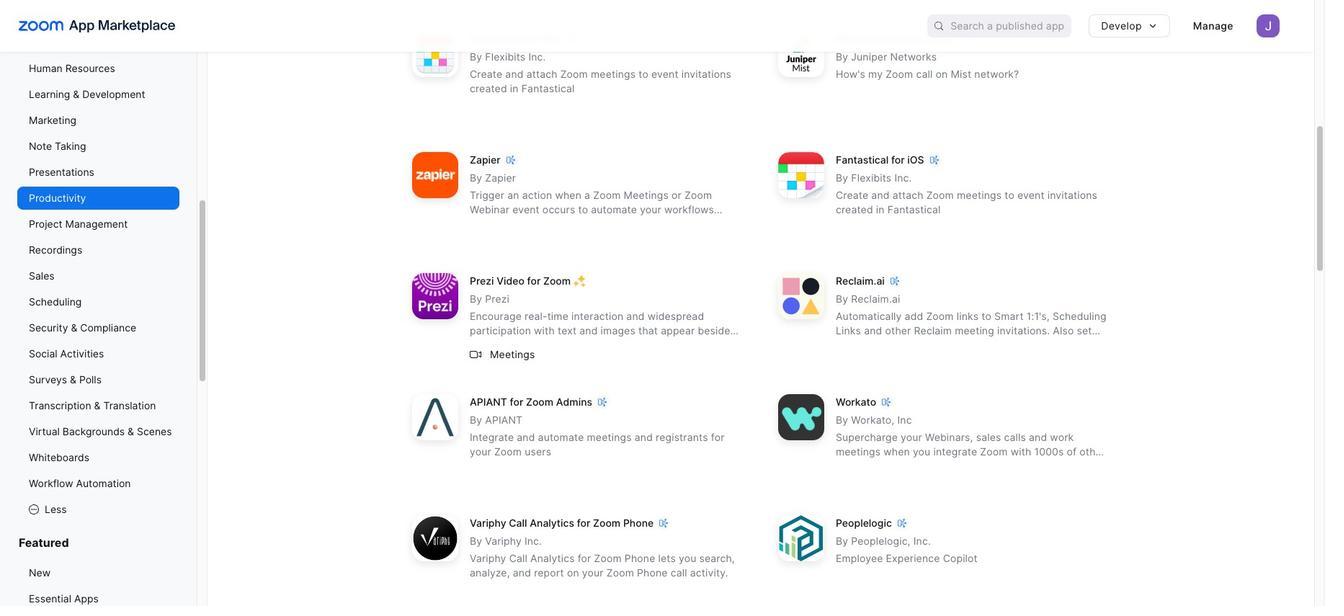 Task type: describe. For each thing, give the bounding box(es) containing it.
virtual backgrounds & scenes
[[29, 425, 172, 437]]

action
[[522, 189, 552, 201]]

report
[[534, 567, 564, 579]]

fantastical down ios
[[888, 203, 941, 216]]

your inside the by reclaim.ai automatically add zoom links to smart 1:1's, scheduling links and other reclaim meeting invitations.  also set your slack status for zoom meetings.
[[836, 339, 857, 351]]

0 vertical spatial prezi
[[470, 275, 494, 287]]

backgrounds
[[63, 425, 125, 437]]

productivity
[[29, 192, 86, 204]]

and up the users at the left bottom
[[517, 431, 535, 443]]

scenes
[[137, 425, 172, 437]]

for inside by apiant integrate and automate meetings and registrants for your zoom users
[[711, 431, 725, 443]]

mac
[[541, 33, 562, 45]]

human resources link
[[17, 57, 179, 80]]

invitations for fantastical for mac
[[682, 68, 731, 80]]

analytics inside by variphy inc. variphy call analytics for zoom phone lets you search, analyze, and report on your zoom phone call activity.
[[530, 552, 575, 564]]

polls
[[79, 373, 102, 386]]

ios
[[908, 154, 924, 166]]

for inside by variphy inc. variphy call analytics for zoom phone lets you search, analyze, and report on your zoom phone call activity.
[[578, 552, 591, 564]]

prezi video for zoom
[[470, 275, 571, 287]]

create for fantastical for ios
[[836, 189, 869, 201]]

applications
[[836, 460, 895, 472]]

workflow automation link
[[17, 472, 179, 495]]

a
[[584, 189, 590, 201]]

trigger
[[470, 189, 505, 201]]

management
[[65, 218, 128, 230]]

1 vertical spatial variphy
[[485, 535, 522, 547]]

compliance
[[80, 321, 136, 334]]

work
[[1050, 431, 1074, 443]]

1 call from the top
[[509, 517, 527, 529]]

employee
[[836, 552, 883, 564]]

meetings inside by apiant integrate and automate meetings and registrants for your zoom users
[[587, 431, 632, 443]]

0 vertical spatial analytics
[[530, 517, 574, 529]]

recordings link
[[17, 239, 179, 262]]

invitations for fantastical for ios
[[1048, 189, 1097, 201]]

by for workato
[[836, 414, 848, 426]]

by for reclaim.ai
[[836, 293, 848, 305]]

by zapier trigger an action when a zoom meetings or zoom webinar event occurs to automate your workflows through zapier
[[470, 172, 714, 230]]

search,
[[699, 552, 735, 564]]

inc. for analytics
[[525, 535, 542, 547]]

event for fantastical for mac
[[651, 68, 679, 80]]

surveys
[[29, 373, 67, 386]]

1 vertical spatial zapier
[[485, 172, 516, 184]]

transcription & translation
[[29, 399, 156, 411]]

in for ios
[[876, 203, 885, 216]]

for inside the by reclaim.ai automatically add zoom links to smart 1:1's, scheduling links and other reclaim meeting invitations.  also set your slack status for zoom meetings.
[[923, 339, 936, 351]]

by for fantastical for mac
[[470, 51, 482, 63]]

by inside by prezi encourage real-time interaction and widespread participation with text and images that appear beside you
[[470, 293, 482, 305]]

how's
[[836, 68, 865, 80]]

& for security
[[71, 321, 77, 334]]

lets
[[658, 552, 676, 564]]

note taking link
[[17, 135, 179, 158]]

integrate
[[934, 446, 977, 458]]

apiant inside by apiant integrate and automate meetings and registrants for your zoom users
[[485, 414, 523, 426]]

surveys & polls link
[[17, 368, 179, 391]]

& left the scenes
[[128, 425, 134, 437]]

time
[[547, 310, 569, 322]]

create for fantastical for mac
[[470, 68, 502, 80]]

other inside the by reclaim.ai automatically add zoom links to smart 1:1's, scheduling links and other reclaim meeting invitations.  also set your slack status for zoom meetings.
[[885, 325, 911, 337]]

smart
[[995, 310, 1024, 322]]

security
[[29, 321, 68, 334]]

note
[[29, 140, 52, 152]]

fantastical left mac
[[470, 33, 523, 45]]

translation
[[103, 399, 156, 411]]

0 vertical spatial reclaim.ai
[[836, 275, 885, 287]]

less
[[45, 503, 67, 515]]

note taking
[[29, 140, 86, 152]]

and up 'that'
[[626, 310, 645, 322]]

transcription
[[29, 399, 91, 411]]

inc
[[898, 414, 912, 426]]

flexibits for fantastical for mac
[[485, 51, 526, 63]]

flexibits for fantastical for ios
[[851, 172, 892, 184]]

invitations.
[[997, 325, 1050, 337]]

integrate
[[470, 431, 514, 443]]

images
[[601, 325, 636, 337]]

new link
[[17, 561, 179, 584]]

status
[[889, 339, 920, 351]]

search a published app element
[[928, 14, 1072, 37]]

your inside by workato, inc supercharge your webinars, sales calls and work meetings when you integrate zoom with 1000s of other applications using workato!
[[901, 431, 922, 443]]

1:1's,
[[1027, 310, 1050, 322]]

by juniper networks how's my zoom call on mist network?
[[836, 51, 1019, 80]]

automation
[[76, 477, 131, 489]]

inc. for ios
[[895, 172, 912, 184]]

social
[[29, 347, 57, 360]]

mist insights with zoom
[[836, 33, 951, 45]]

beside
[[698, 325, 730, 337]]

widespread
[[648, 310, 704, 322]]

for up by variphy inc. variphy call analytics for zoom phone lets you search, analyze, and report on your zoom phone call activity.
[[577, 517, 590, 529]]

2 vertical spatial variphy
[[470, 552, 506, 564]]

and down the fantastical for ios
[[871, 189, 890, 201]]

copilot
[[943, 552, 978, 564]]

sales
[[976, 431, 1001, 443]]

resources
[[65, 62, 115, 74]]

you inside by variphy inc. variphy call analytics for zoom phone lets you search, analyze, and report on your zoom phone call activity.
[[679, 552, 696, 564]]

my
[[868, 68, 883, 80]]

by flexibits inc. create and attach zoom meetings to event invitations created in fantastical for fantastical for ios
[[836, 172, 1097, 216]]

social activities
[[29, 347, 104, 360]]

banner containing develop
[[0, 0, 1314, 52]]

security & compliance link
[[17, 316, 179, 339]]

call inside by variphy inc. variphy call analytics for zoom phone lets you search, analyze, and report on your zoom phone call activity.
[[509, 552, 527, 564]]

manage button
[[1182, 14, 1245, 37]]

appear
[[661, 325, 695, 337]]

1 vertical spatial meetings
[[490, 348, 535, 360]]

video
[[497, 275, 525, 287]]

develop
[[1101, 19, 1142, 32]]

created for fantastical for ios
[[836, 203, 873, 216]]

human resources
[[29, 62, 115, 74]]

learning & development link
[[17, 83, 179, 106]]

through
[[470, 218, 508, 230]]

project
[[29, 218, 62, 230]]

presentations link
[[17, 161, 179, 184]]

using
[[898, 460, 924, 472]]

meetings inside by zapier trigger an action when a zoom meetings or zoom webinar event occurs to automate your workflows through zapier
[[624, 189, 669, 201]]

network?
[[975, 68, 1019, 80]]

that
[[638, 325, 658, 337]]

marketing link
[[17, 109, 179, 132]]

2 vertical spatial zapier
[[511, 218, 542, 230]]

learning & development
[[29, 88, 145, 100]]

when inside by workato, inc supercharge your webinars, sales calls and work meetings when you integrate zoom with 1000s of other applications using workato!
[[884, 446, 910, 458]]

0 vertical spatial zapier
[[470, 154, 501, 166]]

meetings.
[[969, 339, 1017, 351]]

reclaim
[[914, 325, 952, 337]]

1 vertical spatial phone
[[625, 552, 655, 564]]

other inside by workato, inc supercharge your webinars, sales calls and work meetings when you integrate zoom with 1000s of other applications using workato!
[[1080, 446, 1106, 458]]

your inside by zapier trigger an action when a zoom meetings or zoom webinar event occurs to automate your workflows through zapier
[[640, 203, 662, 216]]

essential apps link
[[17, 587, 179, 606]]

fantastical down mac
[[522, 82, 575, 95]]

for left ios
[[891, 154, 905, 166]]

workato
[[836, 396, 876, 408]]

manage
[[1193, 19, 1234, 32]]

project management link
[[17, 213, 179, 236]]

workflow
[[29, 477, 73, 489]]

by for mist insights with zoom
[[836, 51, 848, 63]]

& for learning
[[73, 88, 79, 100]]



Task type: locate. For each thing, give the bounding box(es) containing it.
& down the human resources at the left top
[[73, 88, 79, 100]]

0 vertical spatial other
[[885, 325, 911, 337]]

by up trigger at left top
[[470, 172, 482, 184]]

automate
[[591, 203, 637, 216], [538, 431, 584, 443]]

peoplelogic
[[836, 517, 892, 529]]

in down fantastical for mac at top
[[510, 82, 519, 95]]

0 horizontal spatial on
[[567, 567, 579, 579]]

on inside by juniper networks how's my zoom call on mist network?
[[936, 68, 948, 80]]

automate inside by zapier trigger an action when a zoom meetings or zoom webinar event occurs to automate your workflows through zapier
[[591, 203, 637, 216]]

prezi left video
[[470, 275, 494, 287]]

when up using
[[884, 446, 910, 458]]

1 horizontal spatial by flexibits inc. create and attach zoom meetings to event invitations created in fantastical
[[836, 172, 1097, 216]]

by inside the by reclaim.ai automatically add zoom links to smart 1:1's, scheduling links and other reclaim meeting invitations.  also set your slack status for zoom meetings.
[[836, 293, 848, 305]]

2 call from the top
[[509, 552, 527, 564]]

0 vertical spatial meetings
[[624, 189, 669, 201]]

scheduling link
[[17, 290, 179, 313]]

for up integrate
[[510, 396, 523, 408]]

inc. down variphy call analytics for zoom phone in the bottom of the page
[[525, 535, 542, 547]]

other right "of"
[[1080, 446, 1106, 458]]

by for zapier
[[470, 172, 482, 184]]

0 horizontal spatial with
[[534, 325, 555, 337]]

& right security on the bottom left
[[71, 321, 77, 334]]

fantastical left ios
[[836, 154, 889, 166]]

1 vertical spatial call
[[509, 552, 527, 564]]

2 vertical spatial with
[[1011, 446, 1032, 458]]

1 horizontal spatial created
[[836, 203, 873, 216]]

1 horizontal spatial attach
[[893, 189, 924, 201]]

by inside by apiant integrate and automate meetings and registrants for your zoom users
[[470, 414, 482, 426]]

2 horizontal spatial you
[[913, 446, 931, 458]]

webinars,
[[925, 431, 973, 443]]

1 vertical spatial apiant
[[485, 414, 523, 426]]

by flexibits inc. create and attach zoom meetings to event invitations created in fantastical for fantastical for mac
[[470, 51, 731, 95]]

by for peoplelogic
[[836, 535, 848, 547]]

on inside by variphy inc. variphy call analytics for zoom phone lets you search, analyze, and report on your zoom phone call activity.
[[567, 567, 579, 579]]

0 horizontal spatial mist
[[836, 33, 857, 45]]

zapier up trigger at left top
[[470, 154, 501, 166]]

event inside by zapier trigger an action when a zoom meetings or zoom webinar event occurs to automate your workflows through zapier
[[512, 203, 540, 216]]

& for transcription
[[94, 399, 101, 411]]

peoplelogic,
[[851, 535, 911, 547]]

0 vertical spatial phone
[[623, 517, 654, 529]]

meetings inside by workato, inc supercharge your webinars, sales calls and work meetings when you integrate zoom with 1000s of other applications using workato!
[[836, 446, 881, 458]]

by down the fantastical for ios
[[836, 172, 848, 184]]

to inside the by reclaim.ai automatically add zoom links to smart 1:1's, scheduling links and other reclaim meeting invitations.  also set your slack status for zoom meetings.
[[982, 310, 992, 322]]

call down networks
[[916, 68, 933, 80]]

phone left lets
[[625, 552, 655, 564]]

0 horizontal spatial automate
[[538, 431, 584, 443]]

by up how's
[[836, 51, 848, 63]]

mist left network?
[[951, 68, 972, 80]]

1 horizontal spatial mist
[[951, 68, 972, 80]]

prezi
[[470, 275, 494, 287], [485, 293, 509, 305]]

flexibits down the fantastical for ios
[[851, 172, 892, 184]]

transcription & translation link
[[17, 394, 179, 417]]

interaction
[[571, 310, 624, 322]]

on down networks
[[936, 68, 948, 80]]

1 vertical spatial event
[[1018, 189, 1045, 201]]

by inside by variphy inc. variphy call analytics for zoom phone lets you search, analyze, and report on your zoom phone call activity.
[[470, 535, 482, 547]]

1 horizontal spatial invitations
[[1048, 189, 1097, 201]]

by inside by workato, inc supercharge your webinars, sales calls and work meetings when you integrate zoom with 1000s of other applications using workato!
[[836, 414, 848, 426]]

users
[[525, 446, 551, 458]]

workato,
[[851, 414, 895, 426]]

0 horizontal spatial created
[[470, 82, 507, 95]]

by peoplelogic, inc. employee experience copilot
[[836, 535, 978, 564]]

1 vertical spatial automate
[[538, 431, 584, 443]]

created
[[470, 82, 507, 95], [836, 203, 873, 216]]

experience
[[886, 552, 940, 564]]

slack
[[860, 339, 887, 351]]

insights
[[859, 33, 897, 45]]

attach down ios
[[893, 189, 924, 201]]

0 horizontal spatial when
[[555, 189, 582, 201]]

virtual backgrounds & scenes link
[[17, 420, 179, 443]]

and left the report
[[513, 567, 531, 579]]

with up networks
[[900, 33, 921, 45]]

banner
[[0, 0, 1314, 52]]

virtual
[[29, 425, 60, 437]]

attach for mac
[[527, 68, 558, 80]]

flexibits down fantastical for mac at top
[[485, 51, 526, 63]]

by reclaim.ai automatically add zoom links to smart 1:1's, scheduling links and other reclaim meeting invitations.  also set your slack status for zoom meetings.
[[836, 293, 1107, 351]]

links
[[957, 310, 979, 322]]

1 vertical spatial analytics
[[530, 552, 575, 564]]

by up employee on the bottom of the page
[[836, 535, 848, 547]]

attach down mac
[[527, 68, 558, 80]]

and up "1000s"
[[1029, 431, 1047, 443]]

0 vertical spatial scheduling
[[29, 295, 82, 308]]

juniper
[[851, 51, 887, 63]]

by up integrate
[[470, 414, 482, 426]]

1 horizontal spatial you
[[679, 552, 696, 564]]

0 vertical spatial attach
[[527, 68, 558, 80]]

automate right "occurs"
[[591, 203, 637, 216]]

created down the fantastical for ios
[[836, 203, 873, 216]]

zoom inside by workato, inc supercharge your webinars, sales calls and work meetings when you integrate zoom with 1000s of other applications using workato!
[[980, 446, 1008, 458]]

your inside by variphy inc. variphy call analytics for zoom phone lets you search, analyze, and report on your zoom phone call activity.
[[582, 567, 604, 579]]

0 vertical spatial variphy
[[470, 517, 506, 529]]

0 horizontal spatial call
[[671, 567, 687, 579]]

0 vertical spatial event
[[651, 68, 679, 80]]

1 vertical spatial mist
[[951, 68, 972, 80]]

inc. down mac
[[528, 51, 546, 63]]

by up the encourage
[[470, 293, 482, 305]]

by inside by zapier trigger an action when a zoom meetings or zoom webinar event occurs to automate your workflows through zapier
[[470, 172, 482, 184]]

inc. inside by variphy inc. variphy call analytics for zoom phone lets you search, analyze, and report on your zoom phone call activity.
[[525, 535, 542, 547]]

and down fantastical for mac at top
[[505, 68, 524, 80]]

reclaim.ai
[[836, 275, 885, 287], [851, 293, 900, 305]]

attach
[[527, 68, 558, 80], [893, 189, 924, 201]]

registrants
[[656, 431, 708, 443]]

1 vertical spatial on
[[567, 567, 579, 579]]

apiant
[[470, 396, 507, 408], [485, 414, 523, 426]]

1 vertical spatial in
[[876, 203, 885, 216]]

Search text field
[[951, 15, 1072, 36]]

& for surveys
[[70, 373, 76, 386]]

call down lets
[[671, 567, 687, 579]]

1 horizontal spatial call
[[916, 68, 933, 80]]

with down calls
[[1011, 446, 1032, 458]]

phone
[[623, 517, 654, 529], [625, 552, 655, 564], [637, 567, 668, 579]]

automate up the users at the left bottom
[[538, 431, 584, 443]]

and left the registrants
[[635, 431, 653, 443]]

inc. for mac
[[528, 51, 546, 63]]

you down participation
[[470, 339, 487, 351]]

0 horizontal spatial scheduling
[[29, 295, 82, 308]]

attach for ios
[[893, 189, 924, 201]]

with down real-
[[534, 325, 555, 337]]

fantastical for ios
[[836, 154, 924, 166]]

1 vertical spatial by flexibits inc. create and attach zoom meetings to event invitations created in fantastical
[[836, 172, 1097, 216]]

inc. up experience at the bottom right of page
[[914, 535, 931, 547]]

social activities link
[[17, 342, 179, 365]]

0 horizontal spatial by flexibits inc. create and attach zoom meetings to event invitations created in fantastical
[[470, 51, 731, 95]]

1 horizontal spatial meetings
[[624, 189, 669, 201]]

call inside by juniper networks how's my zoom call on mist network?
[[916, 68, 933, 80]]

1 horizontal spatial with
[[900, 33, 921, 45]]

by for variphy call analytics for zoom phone
[[470, 535, 482, 547]]

your inside by apiant integrate and automate meetings and registrants for your zoom users
[[470, 446, 491, 458]]

workflow automation
[[29, 477, 131, 489]]

links
[[836, 325, 861, 337]]

by variphy inc. variphy call analytics for zoom phone lets you search, analyze, and report on your zoom phone call activity.
[[470, 535, 735, 579]]

1 vertical spatial flexibits
[[851, 172, 892, 184]]

analytics
[[530, 517, 574, 529], [530, 552, 575, 564]]

1 vertical spatial attach
[[893, 189, 924, 201]]

by up analyze,
[[470, 535, 482, 547]]

learning
[[29, 88, 70, 100]]

text
[[558, 325, 577, 337]]

0 horizontal spatial you
[[470, 339, 487, 351]]

0 vertical spatial on
[[936, 68, 948, 80]]

variphy call analytics for zoom phone
[[470, 517, 654, 529]]

activities
[[60, 347, 104, 360]]

0 vertical spatial when
[[555, 189, 582, 201]]

human
[[29, 62, 63, 74]]

inc. down ios
[[895, 172, 912, 184]]

inc. inside by peoplelogic, inc. employee experience copilot
[[914, 535, 931, 547]]

& down surveys & polls link
[[94, 399, 101, 411]]

zoom inside by apiant integrate and automate meetings and registrants for your zoom users
[[494, 446, 522, 458]]

0 vertical spatial in
[[510, 82, 519, 95]]

1 vertical spatial created
[[836, 203, 873, 216]]

in down the fantastical for ios
[[876, 203, 885, 216]]

with inside by workato, inc supercharge your webinars, sales calls and work meetings when you integrate zoom with 1000s of other applications using workato!
[[1011, 446, 1032, 458]]

by for apiant for zoom admins
[[470, 414, 482, 426]]

0 horizontal spatial attach
[[527, 68, 558, 80]]

for down reclaim
[[923, 339, 936, 351]]

taking
[[55, 140, 86, 152]]

and down interaction
[[580, 325, 598, 337]]

0 vertical spatial by flexibits inc. create and attach zoom meetings to event invitations created in fantastical
[[470, 51, 731, 95]]

featured button
[[17, 535, 179, 561]]

for right the registrants
[[711, 431, 725, 443]]

inc.
[[528, 51, 546, 63], [895, 172, 912, 184], [525, 535, 542, 547], [914, 535, 931, 547]]

your right the report
[[582, 567, 604, 579]]

by down fantastical for mac at top
[[470, 51, 482, 63]]

zapier up 'an'
[[485, 172, 516, 184]]

1 vertical spatial invitations
[[1048, 189, 1097, 201]]

scheduling up the set
[[1053, 310, 1107, 322]]

in
[[510, 82, 519, 95], [876, 203, 885, 216]]

1 horizontal spatial create
[[836, 189, 869, 201]]

for left mac
[[525, 33, 539, 45]]

1 horizontal spatial automate
[[591, 203, 637, 216]]

2 vertical spatial phone
[[637, 567, 668, 579]]

other up status
[[885, 325, 911, 337]]

scheduling inside the by reclaim.ai automatically add zoom links to smart 1:1's, scheduling links and other reclaim meeting invitations.  also set your slack status for zoom meetings.
[[1053, 310, 1107, 322]]

created down fantastical for mac at top
[[470, 82, 507, 95]]

your
[[640, 203, 662, 216], [836, 339, 857, 351], [901, 431, 922, 443], [470, 446, 491, 458], [582, 567, 604, 579]]

on right the report
[[567, 567, 579, 579]]

1 horizontal spatial scheduling
[[1053, 310, 1107, 322]]

meetings left 'or'
[[624, 189, 669, 201]]

0 horizontal spatial in
[[510, 82, 519, 95]]

new
[[29, 566, 51, 579]]

1 vertical spatial reclaim.ai
[[851, 293, 900, 305]]

zapier down the action
[[511, 218, 542, 230]]

for right video
[[527, 275, 541, 287]]

by
[[470, 51, 482, 63], [836, 51, 848, 63], [470, 172, 482, 184], [836, 172, 848, 184], [470, 293, 482, 305], [836, 293, 848, 305], [470, 414, 482, 426], [836, 414, 848, 426], [470, 535, 482, 547], [836, 535, 848, 547]]

and inside by variphy inc. variphy call analytics for zoom phone lets you search, analyze, and report on your zoom phone call activity.
[[513, 567, 531, 579]]

by flexibits inc. create and attach zoom meetings to event invitations created in fantastical down mac
[[470, 51, 731, 95]]

calls
[[1004, 431, 1026, 443]]

0 vertical spatial invitations
[[682, 68, 731, 80]]

0 horizontal spatial event
[[512, 203, 540, 216]]

by inside by peoplelogic, inc. employee experience copilot
[[836, 535, 848, 547]]

presentations
[[29, 166, 94, 178]]

apps
[[74, 592, 99, 605]]

0 vertical spatial you
[[470, 339, 487, 351]]

you right lets
[[679, 552, 696, 564]]

surveys & polls
[[29, 373, 102, 386]]

by flexibits inc. create and attach zoom meetings to event invitations created in fantastical down ios
[[836, 172, 1097, 216]]

1 vertical spatial when
[[884, 446, 910, 458]]

admins
[[556, 396, 592, 408]]

by inside by juniper networks how's my zoom call on mist network?
[[836, 51, 848, 63]]

by for fantastical for ios
[[836, 172, 848, 184]]

2 vertical spatial you
[[679, 552, 696, 564]]

in for mac
[[510, 82, 519, 95]]

by apiant integrate and automate meetings and registrants for your zoom users
[[470, 414, 725, 458]]

occurs
[[543, 203, 575, 216]]

sales link
[[17, 264, 179, 288]]

mist inside by juniper networks how's my zoom call on mist network?
[[951, 68, 972, 80]]

0 horizontal spatial other
[[885, 325, 911, 337]]

and
[[505, 68, 524, 80], [871, 189, 890, 201], [626, 310, 645, 322], [580, 325, 598, 337], [864, 325, 882, 337], [517, 431, 535, 443], [635, 431, 653, 443], [1029, 431, 1047, 443], [513, 567, 531, 579]]

0 vertical spatial call
[[916, 68, 933, 80]]

fantastical
[[470, 33, 523, 45], [522, 82, 575, 95], [836, 154, 889, 166], [888, 203, 941, 216]]

1 vertical spatial with
[[534, 325, 555, 337]]

1 vertical spatial create
[[836, 189, 869, 201]]

create down fantastical for mac at top
[[470, 68, 502, 80]]

0 vertical spatial apiant
[[470, 396, 507, 408]]

phone down lets
[[637, 567, 668, 579]]

0 vertical spatial mist
[[836, 33, 857, 45]]

0 horizontal spatial meetings
[[490, 348, 535, 360]]

2 horizontal spatial with
[[1011, 446, 1032, 458]]

create down the fantastical for ios
[[836, 189, 869, 201]]

automate inside by apiant integrate and automate meetings and registrants for your zoom users
[[538, 431, 584, 443]]

of
[[1067, 446, 1077, 458]]

when inside by zapier trigger an action when a zoom meetings or zoom webinar event occurs to automate your workflows through zapier
[[555, 189, 582, 201]]

whiteboards
[[29, 451, 89, 463]]

when up "occurs"
[[555, 189, 582, 201]]

1 horizontal spatial in
[[876, 203, 885, 216]]

and up slack
[[864, 325, 882, 337]]

1 horizontal spatial flexibits
[[851, 172, 892, 184]]

you inside by workato, inc supercharge your webinars, sales calls and work meetings when you integrate zoom with 1000s of other applications using workato!
[[913, 446, 931, 458]]

develop button
[[1089, 14, 1170, 37]]

0 vertical spatial with
[[900, 33, 921, 45]]

with inside by prezi encourage real-time interaction and widespread participation with text and images that appear beside you
[[534, 325, 555, 337]]

1 vertical spatial other
[[1080, 446, 1106, 458]]

1 vertical spatial you
[[913, 446, 931, 458]]

1 vertical spatial prezi
[[485, 293, 509, 305]]

0 horizontal spatial invitations
[[682, 68, 731, 80]]

activity.
[[690, 567, 728, 579]]

add
[[905, 310, 923, 322]]

you up using
[[913, 446, 931, 458]]

webinar
[[470, 203, 510, 216]]

on
[[936, 68, 948, 80], [567, 567, 579, 579]]

you
[[470, 339, 487, 351], [913, 446, 931, 458], [679, 552, 696, 564]]

0 vertical spatial created
[[470, 82, 507, 95]]

your down the links at bottom right
[[836, 339, 857, 351]]

1 horizontal spatial when
[[884, 446, 910, 458]]

your down inc
[[901, 431, 922, 443]]

and inside the by reclaim.ai automatically add zoom links to smart 1:1's, scheduling links and other reclaim meeting invitations.  also set your slack status for zoom meetings.
[[864, 325, 882, 337]]

by up automatically in the right of the page
[[836, 293, 848, 305]]

essential
[[29, 592, 71, 605]]

1 vertical spatial scheduling
[[1053, 310, 1107, 322]]

prezi inside by prezi encourage real-time interaction and widespread participation with text and images that appear beside you
[[485, 293, 509, 305]]

2 vertical spatial event
[[512, 203, 540, 216]]

1 horizontal spatial other
[[1080, 446, 1106, 458]]

prezi up the encourage
[[485, 293, 509, 305]]

0 horizontal spatial flexibits
[[485, 51, 526, 63]]

event for fantastical for ios
[[1018, 189, 1045, 201]]

by down workato
[[836, 414, 848, 426]]

0 vertical spatial create
[[470, 68, 502, 80]]

0 vertical spatial call
[[509, 517, 527, 529]]

or
[[672, 189, 682, 201]]

2 horizontal spatial event
[[1018, 189, 1045, 201]]

for down variphy call analytics for zoom phone in the bottom of the page
[[578, 552, 591, 564]]

0 vertical spatial automate
[[591, 203, 637, 216]]

zoom
[[923, 33, 951, 45], [560, 68, 588, 80], [886, 68, 913, 80], [593, 189, 621, 201], [685, 189, 712, 201], [927, 189, 954, 201], [543, 275, 571, 287], [926, 310, 954, 322], [939, 339, 967, 351], [526, 396, 554, 408], [494, 446, 522, 458], [980, 446, 1008, 458], [593, 517, 621, 529], [594, 552, 622, 564], [607, 567, 634, 579]]

by workato, inc supercharge your webinars, sales calls and work meetings when you integrate zoom with 1000s of other applications using workato!
[[836, 414, 1106, 472]]

workato!
[[927, 460, 970, 472]]

your left "workflows" at the right top
[[640, 203, 662, 216]]

with
[[900, 33, 921, 45], [534, 325, 555, 337], [1011, 446, 1032, 458]]

and inside by workato, inc supercharge your webinars, sales calls and work meetings when you integrate zoom with 1000s of other applications using workato!
[[1029, 431, 1047, 443]]

reclaim.ai inside the by reclaim.ai automatically add zoom links to smart 1:1's, scheduling links and other reclaim meeting invitations.  also set your slack status for zoom meetings.
[[851, 293, 900, 305]]

call inside by variphy inc. variphy call analytics for zoom phone lets you search, analyze, and report on your zoom phone call activity.
[[671, 567, 687, 579]]

development
[[82, 88, 145, 100]]

1 horizontal spatial on
[[936, 68, 948, 80]]

mist up juniper on the right of the page
[[836, 33, 857, 45]]

marketing
[[29, 114, 76, 126]]

1 horizontal spatial event
[[651, 68, 679, 80]]

automatically
[[836, 310, 902, 322]]

to inside by zapier trigger an action when a zoom meetings or zoom webinar event occurs to automate your workflows through zapier
[[578, 203, 588, 216]]

scheduling up security on the bottom left
[[29, 295, 82, 308]]

1 vertical spatial call
[[671, 567, 687, 579]]

your down integrate
[[470, 446, 491, 458]]

0 horizontal spatial create
[[470, 68, 502, 80]]

zoom inside by juniper networks how's my zoom call on mist network?
[[886, 68, 913, 80]]

& left polls
[[70, 373, 76, 386]]

created for fantastical for mac
[[470, 82, 507, 95]]

you inside by prezi encourage real-time interaction and widespread participation with text and images that appear beside you
[[470, 339, 487, 351]]

security & compliance
[[29, 321, 136, 334]]

phone up by variphy inc. variphy call analytics for zoom phone lets you search, analyze, and report on your zoom phone call activity.
[[623, 517, 654, 529]]

meetings down participation
[[490, 348, 535, 360]]

0 vertical spatial flexibits
[[485, 51, 526, 63]]



Task type: vqa. For each thing, say whether or not it's contained in the screenshot.
specs,
no



